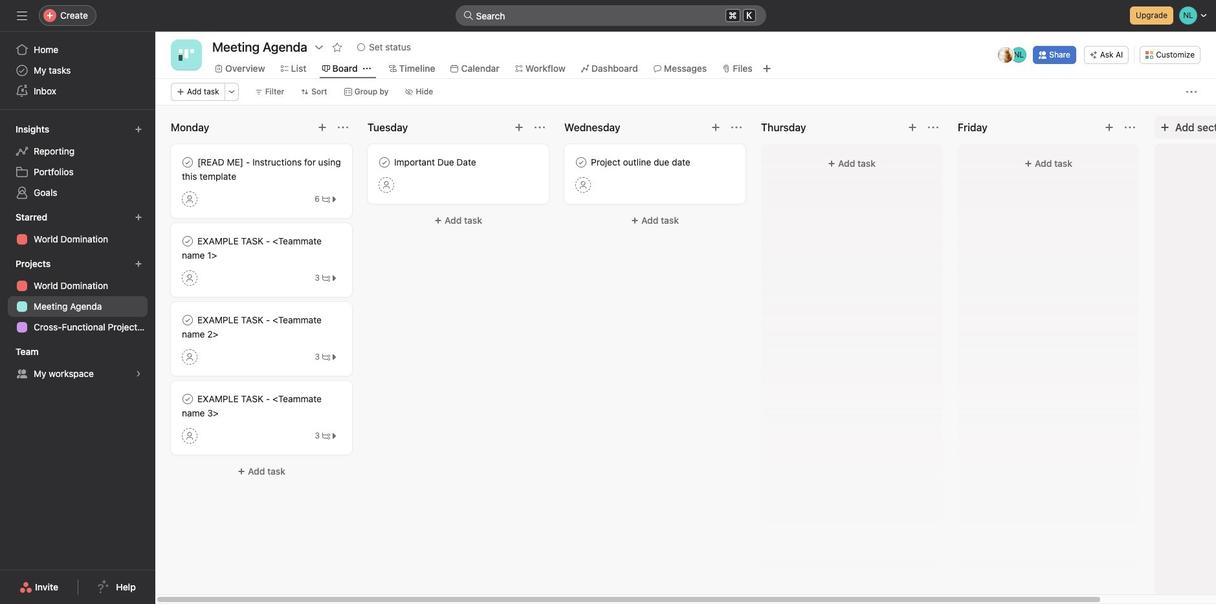 Task type: vqa. For each thing, say whether or not it's contained in the screenshot.
Add task image for first More section actions image
yes



Task type: locate. For each thing, give the bounding box(es) containing it.
0 vertical spatial mark complete image
[[377, 155, 392, 170]]

mark complete image
[[377, 155, 392, 170], [180, 313, 195, 328]]

0 horizontal spatial add task image
[[317, 122, 328, 133]]

add task image
[[711, 122, 721, 133], [907, 122, 918, 133]]

more section actions image
[[338, 122, 348, 133], [1125, 122, 1135, 133]]

0 horizontal spatial more actions image
[[228, 88, 235, 96]]

1 vertical spatial mark complete image
[[180, 313, 195, 328]]

2 add task image from the left
[[907, 122, 918, 133]]

1 horizontal spatial more actions image
[[1186, 87, 1197, 97]]

0 horizontal spatial add task image
[[711, 122, 721, 133]]

1 horizontal spatial mark complete image
[[377, 155, 392, 170]]

board image
[[179, 47, 194, 63]]

add items to starred image
[[135, 214, 142, 221]]

add task image
[[317, 122, 328, 133], [514, 122, 524, 133], [1104, 122, 1115, 133]]

new insights image
[[135, 126, 142, 133]]

add task image for 1st more section actions image from left
[[317, 122, 328, 133]]

more actions image
[[1186, 87, 1197, 97], [228, 88, 235, 96]]

1 more section actions image from the left
[[338, 122, 348, 133]]

projects element
[[0, 252, 155, 340]]

tab actions image
[[363, 65, 371, 72]]

2 horizontal spatial more section actions image
[[928, 122, 939, 133]]

2 horizontal spatial add task image
[[1104, 122, 1115, 133]]

add task image for 3rd more section actions icon from right
[[514, 122, 524, 133]]

None field
[[455, 5, 766, 26]]

1 add task image from the left
[[711, 122, 721, 133]]

3 add task image from the left
[[1104, 122, 1115, 133]]

1 horizontal spatial add task image
[[907, 122, 918, 133]]

1 horizontal spatial more section actions image
[[1125, 122, 1135, 133]]

2 more section actions image from the left
[[1125, 122, 1135, 133]]

2 add task image from the left
[[514, 122, 524, 133]]

Search tasks, projects, and more text field
[[455, 5, 766, 26]]

0 horizontal spatial more section actions image
[[338, 122, 348, 133]]

0 horizontal spatial more section actions image
[[535, 122, 545, 133]]

1 add task image from the left
[[317, 122, 328, 133]]

mark complete image
[[180, 155, 195, 170], [573, 155, 589, 170], [180, 234, 195, 249], [180, 392, 195, 407]]

1 horizontal spatial add task image
[[514, 122, 524, 133]]

more section actions image
[[535, 122, 545, 133], [731, 122, 742, 133], [928, 122, 939, 133]]

add tab image
[[762, 63, 772, 74]]

0 horizontal spatial mark complete image
[[180, 313, 195, 328]]

Mark complete checkbox
[[377, 155, 392, 170], [573, 155, 589, 170], [180, 234, 195, 249], [180, 313, 195, 328], [180, 392, 195, 407]]

Mark complete checkbox
[[180, 155, 195, 170]]

1 horizontal spatial more section actions image
[[731, 122, 742, 133]]



Task type: describe. For each thing, give the bounding box(es) containing it.
starred element
[[0, 206, 155, 252]]

add task image for second more section actions image from the left
[[1104, 122, 1115, 133]]

new project or portfolio image
[[135, 260, 142, 268]]

prominent image
[[463, 10, 473, 21]]

3 more section actions image from the left
[[928, 122, 939, 133]]

add to starred image
[[332, 42, 342, 52]]

add task image for 2nd more section actions icon from the right
[[711, 122, 721, 133]]

show options image
[[314, 42, 324, 52]]

see details, my workspace image
[[135, 370, 142, 378]]

2 more section actions image from the left
[[731, 122, 742, 133]]

hide sidebar image
[[17, 10, 27, 21]]

1 more section actions image from the left
[[535, 122, 545, 133]]

global element
[[0, 32, 155, 109]]

add task image for first more section actions icon from the right
[[907, 122, 918, 133]]

insights element
[[0, 118, 155, 206]]

teams element
[[0, 340, 155, 387]]



